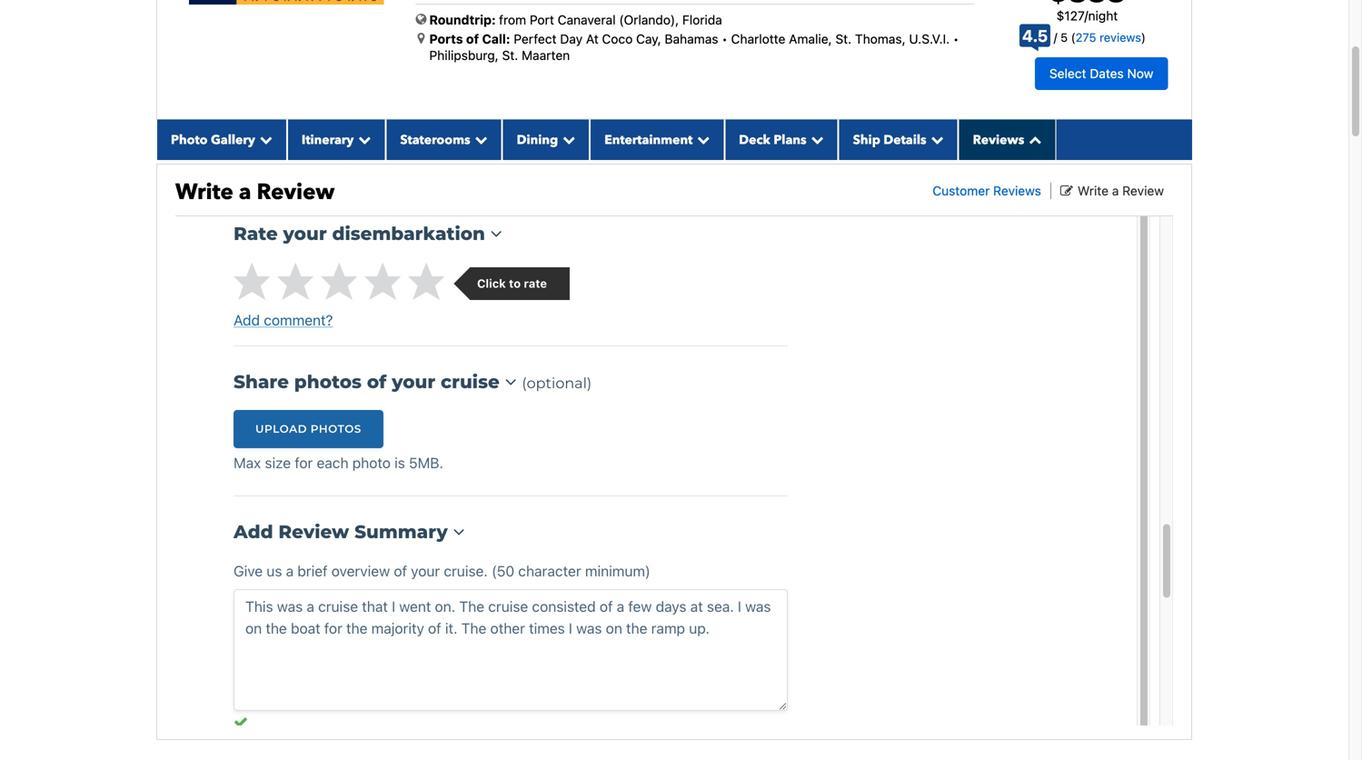 Task type: describe. For each thing, give the bounding box(es) containing it.
details
[[884, 131, 927, 148]]

map marker image
[[418, 32, 425, 45]]

charlotte
[[731, 31, 786, 46]]

now
[[1128, 66, 1154, 81]]

customer reviews link
[[933, 183, 1042, 198]]

chevron down image for itinerary
[[354, 133, 371, 146]]

edit image
[[1061, 184, 1074, 197]]

ship details
[[853, 131, 927, 148]]

chevron down image for deck plans
[[807, 133, 824, 146]]

coco
[[602, 31, 633, 46]]

staterooms button
[[386, 119, 502, 160]]

/ for 4.5
[[1054, 31, 1058, 44]]

plans
[[774, 131, 807, 148]]

from
[[499, 12, 527, 27]]

write a review link
[[1061, 183, 1165, 198]]

day
[[560, 31, 583, 46]]

chevron down image for ship details
[[927, 133, 944, 146]]

select          dates now link
[[1035, 57, 1169, 90]]

itinerary button
[[287, 119, 386, 160]]

(orlando),
[[619, 12, 679, 27]]

ship
[[853, 131, 881, 148]]

roundtrip:
[[430, 12, 496, 27]]

1 horizontal spatial a
[[1113, 183, 1120, 198]]

1 horizontal spatial write a review
[[1078, 183, 1165, 198]]

reviews
[[1100, 31, 1142, 44]]

royal caribbean image
[[189, 0, 384, 4]]

2 • from the left
[[954, 31, 960, 46]]

0 horizontal spatial write a review
[[175, 177, 335, 207]]

gallery
[[211, 131, 255, 148]]

roundtrip: from port canaveral (orlando), florida
[[430, 12, 723, 27]]

florida
[[683, 12, 723, 27]]

canaveral
[[558, 12, 616, 27]]

staterooms
[[400, 131, 471, 148]]

entertainment
[[605, 131, 693, 148]]

thomas,
[[855, 31, 906, 46]]

1 vertical spatial st.
[[502, 48, 518, 63]]

photo gallery
[[171, 131, 255, 148]]

ship details button
[[839, 119, 959, 160]]

bahamas
[[665, 31, 719, 46]]

(
[[1072, 31, 1076, 44]]

$127 / night
[[1057, 8, 1119, 23]]

1 horizontal spatial review
[[1123, 183, 1165, 198]]

port
[[530, 12, 554, 27]]

photo gallery button
[[156, 119, 287, 160]]

perfect
[[514, 31, 557, 46]]

deck
[[739, 131, 771, 148]]

/ for $127
[[1085, 8, 1089, 23]]

chevron down image for dining
[[558, 133, 576, 146]]

chevron up image
[[1025, 133, 1042, 146]]

4.5
[[1023, 26, 1048, 46]]

1 vertical spatial reviews
[[994, 183, 1042, 198]]



Task type: vqa. For each thing, say whether or not it's contained in the screenshot.
fifth chevron down icon from the right
yes



Task type: locate. For each thing, give the bounding box(es) containing it.
call:
[[482, 31, 511, 46]]

review right edit icon
[[1123, 183, 1165, 198]]

chevron down image for photo gallery
[[255, 133, 273, 146]]

globe image
[[416, 13, 427, 25]]

0 vertical spatial st.
[[836, 31, 852, 46]]

reviews button
[[959, 119, 1057, 160]]

of
[[466, 31, 479, 46]]

st. down call:
[[502, 48, 518, 63]]

review
[[257, 177, 335, 207], [1123, 183, 1165, 198]]

1 horizontal spatial st.
[[836, 31, 852, 46]]

write a review right edit icon
[[1078, 183, 1165, 198]]

/
[[1085, 8, 1089, 23], [1054, 31, 1058, 44]]

/ left 5
[[1054, 31, 1058, 44]]

ports
[[430, 31, 463, 46]]

photo
[[171, 131, 208, 148]]

write a review
[[175, 177, 335, 207], [1078, 183, 1165, 198]]

• right u.s.v.i.
[[954, 31, 960, 46]]

deck plans button
[[725, 119, 839, 160]]

1 horizontal spatial /
[[1085, 8, 1089, 23]]

philipsburg,
[[430, 48, 499, 63]]

0 vertical spatial /
[[1085, 8, 1089, 23]]

4.5 / 5 ( 275 reviews )
[[1023, 26, 1146, 46]]

review down itinerary
[[257, 177, 335, 207]]

chevron down image
[[255, 133, 273, 146], [558, 133, 576, 146]]

u.s.v.i.
[[910, 31, 950, 46]]

1 horizontal spatial •
[[954, 31, 960, 46]]

275
[[1076, 31, 1097, 44]]

amalie,
[[789, 31, 832, 46]]

0 horizontal spatial st.
[[502, 48, 518, 63]]

entertainment button
[[590, 119, 725, 160]]

0 horizontal spatial chevron down image
[[255, 133, 273, 146]]

a down 'gallery'
[[239, 177, 251, 207]]

dining button
[[502, 119, 590, 160]]

2 chevron down image from the left
[[471, 133, 488, 146]]

select          dates now
[[1050, 66, 1154, 81]]

chevron down image left the dining
[[471, 133, 488, 146]]

night
[[1089, 8, 1119, 23]]

275 reviews link
[[1076, 31, 1142, 44]]

chevron down image left itinerary
[[255, 133, 273, 146]]

reviews
[[973, 131, 1025, 148], [994, 183, 1042, 198]]

•
[[722, 31, 728, 46], [954, 31, 960, 46]]

chevron down image inside deck plans dropdown button
[[807, 133, 824, 146]]

1 horizontal spatial write
[[1078, 183, 1109, 198]]

0 horizontal spatial review
[[257, 177, 335, 207]]

chevron down image
[[354, 133, 371, 146], [471, 133, 488, 146], [693, 133, 710, 146], [807, 133, 824, 146], [927, 133, 944, 146]]

1 horizontal spatial chevron down image
[[558, 133, 576, 146]]

chevron down image for staterooms
[[471, 133, 488, 146]]

chevron down image inside itinerary dropdown button
[[354, 133, 371, 146]]

/ inside '4.5 / 5 ( 275 reviews )'
[[1054, 31, 1058, 44]]

5 chevron down image from the left
[[927, 133, 944, 146]]

customer
[[933, 183, 990, 198]]

reviews left edit icon
[[994, 183, 1042, 198]]

write down photo gallery
[[175, 177, 234, 207]]

chevron down image inside staterooms dropdown button
[[471, 133, 488, 146]]

1 vertical spatial /
[[1054, 31, 1058, 44]]

• down florida
[[722, 31, 728, 46]]

dates
[[1090, 66, 1124, 81]]

4 chevron down image from the left
[[807, 133, 824, 146]]

)
[[1142, 31, 1146, 44]]

write a review main content
[[147, 0, 1202, 760]]

reviews inside dropdown button
[[973, 131, 1025, 148]]

a
[[239, 177, 251, 207], [1113, 183, 1120, 198]]

write
[[175, 177, 234, 207], [1078, 183, 1109, 198]]

chevron down image left staterooms
[[354, 133, 371, 146]]

0 horizontal spatial •
[[722, 31, 728, 46]]

chevron down image left the entertainment
[[558, 133, 576, 146]]

maarten
[[522, 48, 570, 63]]

deck plans
[[739, 131, 807, 148]]

select
[[1050, 66, 1087, 81]]

0 vertical spatial reviews
[[973, 131, 1025, 148]]

1 chevron down image from the left
[[255, 133, 273, 146]]

5
[[1061, 31, 1068, 44]]

a right edit icon
[[1113, 183, 1120, 198]]

st. right amalie,
[[836, 31, 852, 46]]

chevron down image left the deck
[[693, 133, 710, 146]]

st.
[[836, 31, 852, 46], [502, 48, 518, 63]]

customer reviews
[[933, 183, 1042, 198]]

$127
[[1057, 8, 1085, 23]]

write right edit icon
[[1078, 183, 1109, 198]]

chevron down image up customer on the top right of the page
[[927, 133, 944, 146]]

chevron down image inside entertainment dropdown button
[[693, 133, 710, 146]]

chevron down image left ship
[[807, 133, 824, 146]]

1 chevron down image from the left
[[354, 133, 371, 146]]

0 horizontal spatial write
[[175, 177, 234, 207]]

dining
[[517, 131, 558, 148]]

itinerary
[[302, 131, 354, 148]]

3 chevron down image from the left
[[693, 133, 710, 146]]

0 horizontal spatial /
[[1054, 31, 1058, 44]]

chevron down image inside the ship details dropdown button
[[927, 133, 944, 146]]

1 • from the left
[[722, 31, 728, 46]]

2 chevron down image from the left
[[558, 133, 576, 146]]

cay,
[[636, 31, 662, 46]]

chevron down image inside photo gallery dropdown button
[[255, 133, 273, 146]]

/ up '4.5 / 5 ( 275 reviews )'
[[1085, 8, 1089, 23]]

reviews up customer reviews
[[973, 131, 1025, 148]]

at
[[586, 31, 599, 46]]

ports of call: perfect day at coco cay, bahamas • charlotte amalie, st. thomas, u.s.v.i. • philipsburg, st. maarten
[[430, 31, 960, 63]]

0 horizontal spatial a
[[239, 177, 251, 207]]

write a review down 'gallery'
[[175, 177, 335, 207]]

chevron down image for entertainment
[[693, 133, 710, 146]]

chevron down image inside dining dropdown button
[[558, 133, 576, 146]]



